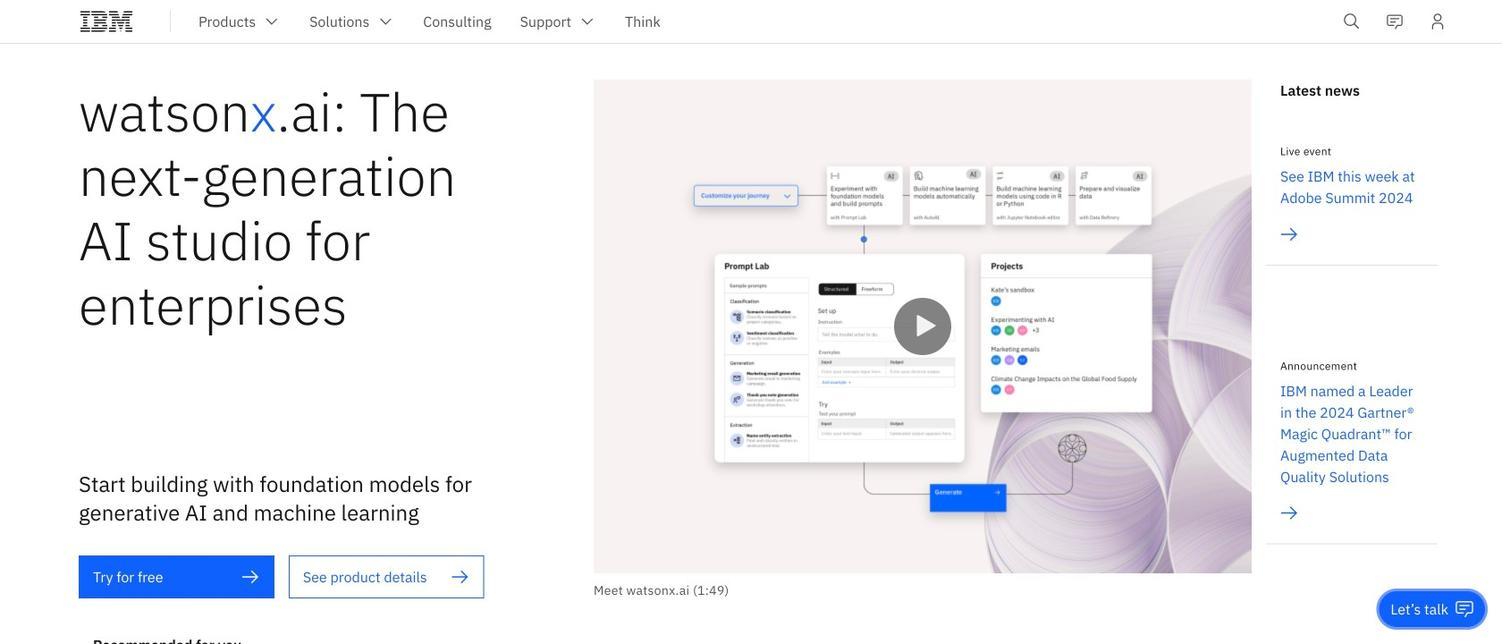 Task type: vqa. For each thing, say whether or not it's contained in the screenshot.
Close image
no



Task type: locate. For each thing, give the bounding box(es) containing it.
let's talk element
[[1391, 599, 1449, 619]]



